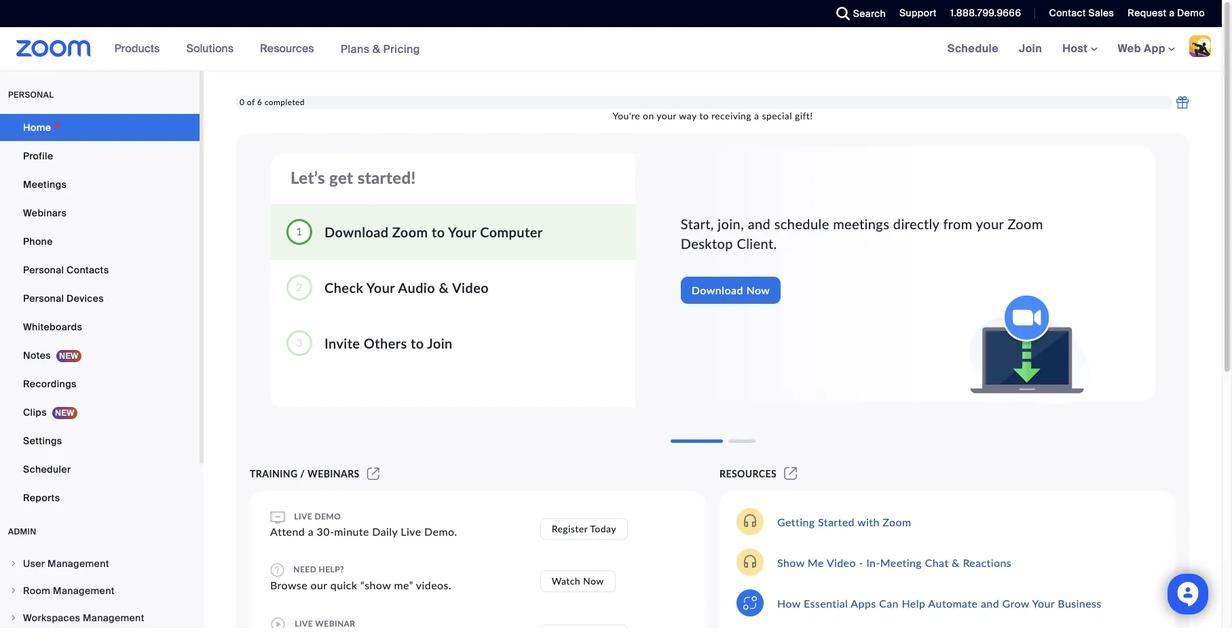 Task type: describe. For each thing, give the bounding box(es) containing it.
check your audio & video
[[324, 279, 489, 296]]

zoom logo image
[[16, 40, 91, 57]]

browse our quick "show me" videos.
[[270, 579, 451, 592]]

from
[[943, 216, 973, 232]]

workspaces
[[23, 612, 80, 625]]

need
[[293, 565, 316, 575]]

invite
[[324, 335, 360, 351]]

personal menu menu
[[0, 114, 200, 513]]

whiteboards
[[23, 321, 82, 333]]

3
[[296, 336, 303, 349]]

scheduler
[[23, 464, 71, 476]]

notes
[[23, 350, 51, 362]]

special
[[762, 110, 792, 122]]

meeting
[[880, 556, 922, 569]]

recordings
[[23, 378, 77, 390]]

live demo
[[292, 512, 341, 522]]

check
[[324, 279, 363, 296]]

1 vertical spatial video
[[827, 556, 856, 569]]

personal for personal contacts
[[23, 264, 64, 276]]

-
[[859, 556, 863, 569]]

live
[[294, 512, 312, 522]]

window new image
[[365, 468, 382, 480]]

now for download now
[[746, 284, 770, 297]]

how essential apps can help automate and grow your business link
[[777, 597, 1102, 610]]

1 horizontal spatial &
[[439, 279, 449, 296]]

profile
[[23, 150, 53, 162]]

right image
[[10, 560, 18, 568]]

let's get started!
[[291, 168, 416, 187]]

meetings
[[833, 216, 889, 232]]

personal devices
[[23, 293, 104, 305]]

reactions
[[963, 556, 1012, 569]]

products button
[[114, 27, 166, 71]]

right image for workspaces management
[[10, 614, 18, 622]]

solutions
[[186, 41, 234, 56]]

webinars
[[308, 468, 360, 480]]

profile picture image
[[1189, 35, 1211, 57]]

0 horizontal spatial join
[[427, 335, 453, 351]]

you're
[[613, 110, 640, 122]]

others
[[364, 335, 407, 351]]

a for request a demo
[[1169, 7, 1175, 19]]

me
[[808, 556, 824, 569]]

register today button
[[540, 518, 628, 540]]

download for download zoom to your computer
[[324, 224, 389, 240]]

2 horizontal spatial &
[[952, 556, 960, 569]]

2
[[296, 280, 303, 293]]

in-
[[866, 556, 880, 569]]

banner containing products
[[0, 27, 1222, 71]]

support
[[899, 7, 937, 19]]

settings link
[[0, 428, 200, 455]]

meetings navigation
[[937, 27, 1222, 71]]

me"
[[394, 579, 413, 592]]

0 horizontal spatial video
[[452, 279, 489, 296]]

to for invite others to join
[[411, 335, 424, 351]]

you're on your way to receiving a special gift!
[[613, 110, 813, 122]]

workspaces management menu item
[[0, 606, 200, 629]]

today
[[590, 523, 616, 535]]

plans & pricing
[[341, 42, 420, 56]]

started
[[818, 516, 855, 528]]

pricing
[[383, 42, 420, 56]]

room management menu item
[[0, 578, 200, 604]]

0 of 6 completed
[[240, 97, 305, 107]]

clips link
[[0, 399, 200, 426]]

resources
[[260, 41, 314, 56]]

search button
[[826, 0, 889, 27]]

completed
[[265, 97, 305, 107]]

phone
[[23, 236, 53, 248]]

0 horizontal spatial zoom
[[392, 224, 428, 240]]

1.888.799.9666
[[950, 7, 1021, 19]]

recordings link
[[0, 371, 200, 398]]

host button
[[1062, 41, 1097, 56]]

directly
[[893, 216, 939, 232]]

webinars
[[23, 207, 67, 219]]

search
[[853, 7, 886, 20]]

management for user management
[[48, 558, 109, 570]]

1 horizontal spatial zoom
[[883, 516, 911, 528]]

minute
[[334, 525, 369, 538]]

getting started with zoom link
[[777, 516, 911, 528]]

plans
[[341, 42, 370, 56]]

help
[[902, 597, 925, 610]]

resources button
[[260, 27, 320, 71]]

let's
[[291, 168, 325, 187]]

settings
[[23, 435, 62, 447]]

notes link
[[0, 342, 200, 369]]

personal
[[8, 90, 54, 100]]

client.
[[737, 235, 777, 252]]

your inside start, join, and schedule meetings directly from your zoom desktop client.
[[976, 216, 1004, 232]]

reports
[[23, 492, 60, 504]]

download for download now
[[692, 284, 743, 297]]

how
[[777, 597, 801, 610]]

& inside product information navigation
[[372, 42, 380, 56]]

computer
[[480, 224, 543, 240]]

contacts
[[67, 264, 109, 276]]

product information navigation
[[104, 27, 430, 71]]

request a demo
[[1128, 7, 1205, 19]]

devices
[[67, 293, 104, 305]]

our
[[311, 579, 327, 592]]

0
[[240, 97, 245, 107]]

schedule link
[[937, 27, 1009, 71]]

management for room management
[[53, 585, 115, 597]]



Task type: vqa. For each thing, say whether or not it's contained in the screenshot.
leftmost Only
no



Task type: locate. For each thing, give the bounding box(es) containing it.
request a demo link
[[1118, 0, 1222, 27], [1128, 7, 1205, 19]]

zoom right 'from'
[[1008, 216, 1043, 232]]

download down desktop
[[692, 284, 743, 297]]

1 vertical spatial personal
[[23, 293, 64, 305]]

"show
[[360, 579, 391, 592]]

on
[[643, 110, 654, 122]]

demo
[[1177, 7, 1205, 19]]

can
[[879, 597, 899, 610]]

your left the computer on the left
[[448, 224, 476, 240]]

2 right image from the top
[[10, 614, 18, 622]]

with
[[857, 516, 880, 528]]

training
[[250, 468, 298, 480]]

register today
[[552, 523, 616, 535]]

automate
[[928, 597, 978, 610]]

join inside meetings navigation
[[1019, 41, 1042, 56]]

your right 'from'
[[976, 216, 1004, 232]]

2 vertical spatial your
[[1032, 597, 1055, 610]]

essential
[[804, 597, 848, 610]]

1 horizontal spatial download
[[692, 284, 743, 297]]

personal up whiteboards
[[23, 293, 64, 305]]

1 horizontal spatial to
[[432, 224, 445, 240]]

download now
[[692, 284, 770, 297]]

contact sales link
[[1039, 0, 1118, 27], [1049, 7, 1114, 19]]

live
[[401, 525, 421, 538]]

a left special
[[754, 110, 759, 122]]

1 vertical spatial a
[[754, 110, 759, 122]]

personal devices link
[[0, 285, 200, 312]]

1 vertical spatial management
[[53, 585, 115, 597]]

contact
[[1049, 7, 1086, 19]]

demo.
[[424, 525, 457, 538]]

your right grow
[[1032, 597, 1055, 610]]

/
[[300, 468, 305, 480]]

1 personal from the top
[[23, 264, 64, 276]]

2 vertical spatial to
[[411, 335, 424, 351]]

0 horizontal spatial download
[[324, 224, 389, 240]]

video right audio
[[452, 279, 489, 296]]

support link
[[889, 0, 940, 27], [899, 7, 937, 19]]

how essential apps can help automate and grow your business
[[777, 597, 1102, 610]]

right image left the workspaces at left
[[10, 614, 18, 622]]

1 horizontal spatial video
[[827, 556, 856, 569]]

0 horizontal spatial &
[[372, 42, 380, 56]]

0 horizontal spatial your
[[657, 110, 677, 122]]

admin menu menu
[[0, 551, 200, 629]]

right image left room
[[10, 587, 18, 595]]

your
[[657, 110, 677, 122], [976, 216, 1004, 232]]

apps
[[851, 597, 876, 610]]

window new image
[[782, 468, 799, 480]]

business
[[1058, 597, 1102, 610]]

register
[[552, 523, 588, 535]]

2 horizontal spatial a
[[1169, 7, 1175, 19]]

chat
[[925, 556, 949, 569]]

whiteboards link
[[0, 314, 200, 341]]

0 vertical spatial right image
[[10, 587, 18, 595]]

2 vertical spatial management
[[83, 612, 144, 625]]

a left demo
[[1169, 7, 1175, 19]]

web app button
[[1118, 41, 1175, 56]]

personal down the 'phone'
[[23, 264, 64, 276]]

watch now
[[552, 576, 604, 587]]

1 vertical spatial &
[[439, 279, 449, 296]]

watch now button
[[540, 571, 615, 593]]

0 vertical spatial to
[[699, 110, 709, 122]]

1 vertical spatial download
[[692, 284, 743, 297]]

1 vertical spatial to
[[432, 224, 445, 240]]

and left grow
[[981, 597, 999, 610]]

zoom up check your audio & video
[[392, 224, 428, 240]]

phone link
[[0, 228, 200, 255]]

2 vertical spatial a
[[308, 525, 314, 538]]

watch
[[552, 576, 580, 587]]

schedule
[[774, 216, 829, 232]]

banner
[[0, 27, 1222, 71]]

show me video - in-meeting chat & reactions
[[777, 556, 1012, 569]]

room management
[[23, 585, 115, 597]]

receiving
[[711, 110, 752, 122]]

0 horizontal spatial now
[[583, 576, 604, 587]]

0 vertical spatial management
[[48, 558, 109, 570]]

attend
[[270, 525, 305, 538]]

now down client.
[[746, 284, 770, 297]]

2 horizontal spatial zoom
[[1008, 216, 1043, 232]]

meetings link
[[0, 171, 200, 198]]

now for watch now
[[583, 576, 604, 587]]

1 vertical spatial and
[[981, 597, 999, 610]]

& right 'plans'
[[372, 42, 380, 56]]

a for attend a 30-minute daily live demo.
[[308, 525, 314, 538]]

get
[[329, 168, 353, 187]]

management for workspaces management
[[83, 612, 144, 625]]

request
[[1128, 7, 1167, 19]]

join left host
[[1019, 41, 1042, 56]]

management down room management menu item
[[83, 612, 144, 625]]

zoom right with
[[883, 516, 911, 528]]

personal inside personal contacts link
[[23, 264, 64, 276]]

download
[[324, 224, 389, 240], [692, 284, 743, 297]]

1 horizontal spatial and
[[981, 597, 999, 610]]

1 horizontal spatial your
[[448, 224, 476, 240]]

1
[[296, 225, 303, 238]]

videos.
[[416, 579, 451, 592]]

1 horizontal spatial join
[[1019, 41, 1042, 56]]

1 vertical spatial your
[[976, 216, 1004, 232]]

web app
[[1118, 41, 1166, 56]]

0 horizontal spatial a
[[308, 525, 314, 538]]

sales
[[1089, 7, 1114, 19]]

1 vertical spatial right image
[[10, 614, 18, 622]]

join link
[[1009, 27, 1052, 71]]

attend a 30-minute daily live demo.
[[270, 525, 457, 538]]

a left 30-
[[308, 525, 314, 538]]

grow
[[1002, 597, 1029, 610]]

now right "watch"
[[583, 576, 604, 587]]

of
[[247, 97, 255, 107]]

0 vertical spatial &
[[372, 42, 380, 56]]

video left -
[[827, 556, 856, 569]]

management up workspaces management
[[53, 585, 115, 597]]

2 horizontal spatial your
[[1032, 597, 1055, 610]]

workspaces management
[[23, 612, 144, 625]]

0 vertical spatial a
[[1169, 7, 1175, 19]]

app
[[1144, 41, 1166, 56]]

right image for room management
[[10, 587, 18, 595]]

1 horizontal spatial your
[[976, 216, 1004, 232]]

join right others
[[427, 335, 453, 351]]

zoom inside start, join, and schedule meetings directly from your zoom desktop client.
[[1008, 216, 1043, 232]]

home link
[[0, 114, 200, 141]]

desktop
[[681, 235, 733, 252]]

training / webinars
[[250, 468, 360, 480]]

1 horizontal spatial a
[[754, 110, 759, 122]]

1 vertical spatial now
[[583, 576, 604, 587]]

demo
[[315, 512, 341, 522]]

1 right image from the top
[[10, 587, 18, 595]]

0 vertical spatial your
[[657, 110, 677, 122]]

start,
[[681, 216, 714, 232]]

schedule
[[947, 41, 999, 56]]

to right others
[[411, 335, 424, 351]]

now inside "download now" button
[[746, 284, 770, 297]]

right image
[[10, 587, 18, 595], [10, 614, 18, 622]]

1 horizontal spatial now
[[746, 284, 770, 297]]

personal for personal devices
[[23, 293, 64, 305]]

0 vertical spatial and
[[748, 216, 771, 232]]

start, join, and schedule meetings directly from your zoom desktop client.
[[681, 216, 1043, 252]]

& right chat
[[952, 556, 960, 569]]

management
[[48, 558, 109, 570], [53, 585, 115, 597], [83, 612, 144, 625]]

your right "on"
[[657, 110, 677, 122]]

user
[[23, 558, 45, 570]]

browse
[[270, 579, 308, 592]]

clips
[[23, 407, 47, 419]]

2 horizontal spatial to
[[699, 110, 709, 122]]

to for download zoom to your computer
[[432, 224, 445, 240]]

to
[[699, 110, 709, 122], [432, 224, 445, 240], [411, 335, 424, 351]]

personal contacts
[[23, 264, 109, 276]]

user management menu item
[[0, 551, 200, 577]]

reports link
[[0, 485, 200, 512]]

2 vertical spatial &
[[952, 556, 960, 569]]

your left audio
[[366, 279, 395, 296]]

0 horizontal spatial to
[[411, 335, 424, 351]]

& right audio
[[439, 279, 449, 296]]

join,
[[718, 216, 744, 232]]

download down let's get started!
[[324, 224, 389, 240]]

to right way
[[699, 110, 709, 122]]

0 horizontal spatial your
[[366, 279, 395, 296]]

0 vertical spatial join
[[1019, 41, 1042, 56]]

download zoom to your computer
[[324, 224, 543, 240]]

started!
[[358, 168, 416, 187]]

management up room management
[[48, 558, 109, 570]]

show me video - in-meeting chat & reactions link
[[777, 556, 1012, 569]]

0 vertical spatial your
[[448, 224, 476, 240]]

and inside start, join, and schedule meetings directly from your zoom desktop client.
[[748, 216, 771, 232]]

0 horizontal spatial and
[[748, 216, 771, 232]]

0 vertical spatial download
[[324, 224, 389, 240]]

and up client.
[[748, 216, 771, 232]]

audio
[[398, 279, 435, 296]]

personal
[[23, 264, 64, 276], [23, 293, 64, 305]]

to up audio
[[432, 224, 445, 240]]

right image inside "workspaces management" menu item
[[10, 614, 18, 622]]

getting started with zoom
[[777, 516, 911, 528]]

0 vertical spatial personal
[[23, 264, 64, 276]]

need help?
[[291, 565, 344, 575]]

webinars link
[[0, 200, 200, 227]]

your
[[448, 224, 476, 240], [366, 279, 395, 296], [1032, 597, 1055, 610]]

join
[[1019, 41, 1042, 56], [427, 335, 453, 351]]

1 vertical spatial join
[[427, 335, 453, 351]]

now inside watch now button
[[583, 576, 604, 587]]

right image inside room management menu item
[[10, 587, 18, 595]]

personal inside personal devices link
[[23, 293, 64, 305]]

2 personal from the top
[[23, 293, 64, 305]]

0 vertical spatial now
[[746, 284, 770, 297]]

6
[[257, 97, 262, 107]]

0 vertical spatial video
[[452, 279, 489, 296]]

1 vertical spatial your
[[366, 279, 395, 296]]

download inside button
[[692, 284, 743, 297]]



